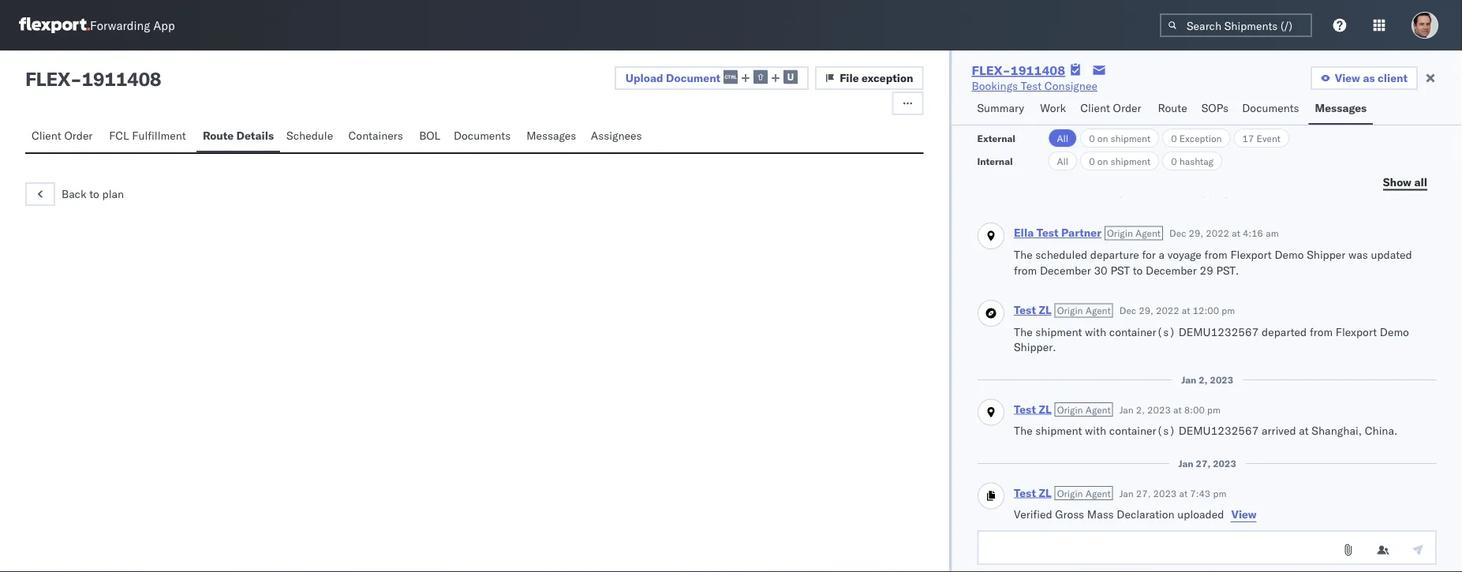 Task type: describe. For each thing, give the bounding box(es) containing it.
exception
[[862, 71, 913, 85]]

client order for leftmost client order button
[[32, 129, 93, 142]]

scheduled for 28
[[1035, 170, 1087, 184]]

december left "28"
[[1040, 186, 1091, 200]]

3 test zl button from the top
[[1014, 486, 1051, 500]]

route details button
[[196, 122, 280, 152]]

the for the shipment with container(s) demu1232567 arrived at shanghai, china.
[[1014, 424, 1032, 438]]

file exception
[[840, 71, 913, 85]]

december down the 0 hashtag
[[1145, 186, 1197, 200]]

forwarding app
[[90, 18, 175, 33]]

all button for external
[[1048, 129, 1077, 148]]

on for 0 hashtag
[[1097, 155, 1108, 167]]

bookings
[[972, 79, 1018, 93]]

client order for client order button to the right
[[1080, 101, 1142, 115]]

the for the shipment with container(s) demu1232567 departed from flexport demo shipper.
[[1014, 325, 1032, 338]]

all
[[1414, 175, 1428, 189]]

from up ella
[[1014, 186, 1037, 200]]

exception
[[1180, 132, 1222, 144]]

forwarding
[[90, 18, 150, 33]]

event
[[1257, 132, 1281, 144]]

all for external
[[1057, 132, 1069, 144]]

fcl fulfillment button
[[103, 122, 196, 152]]

to left plan
[[89, 187, 99, 201]]

work
[[1040, 101, 1066, 115]]

29
[[1199, 263, 1213, 277]]

zl for the shipment with container(s) demu1232567 departed from flexport demo shipper.
[[1038, 303, 1051, 317]]

containers button
[[342, 122, 413, 152]]

jan for jan 2, 2023 at 8:00 pm
[[1119, 404, 1133, 416]]

at right arrived
[[1299, 424, 1309, 438]]

fulfillment
[[132, 129, 186, 142]]

with for the shipment with container(s) demu1232567 arrived at shanghai, china.
[[1085, 424, 1106, 438]]

12:00
[[1192, 305, 1219, 316]]

file
[[840, 71, 859, 85]]

external
[[977, 132, 1016, 144]]

verified gross mass declaration uploaded view
[[1014, 508, 1256, 521]]

view inside "view as client" "button"
[[1335, 71, 1360, 85]]

show
[[1383, 175, 1412, 189]]

details
[[236, 129, 274, 142]]

at for departed
[[1182, 305, 1190, 316]]

2022 for demu1232567
[[1156, 305, 1179, 316]]

1 horizontal spatial 1911408
[[1011, 62, 1065, 78]]

shipment inside the shipment with container(s) demu1232567 departed from flexport demo shipper.
[[1035, 325, 1082, 338]]

from for the scheduled departure for a voyage from flexport demo shipper was updated from december 28 pst to december 30 pst.
[[1204, 170, 1227, 184]]

the for the scheduled departure for a voyage from flexport demo shipper was updated from december 30 pst to december 29 pst.
[[1014, 248, 1032, 261]]

departure for 30
[[1090, 248, 1139, 261]]

2, for jan 2, 2023
[[1199, 374, 1207, 386]]

flex-1911408
[[972, 62, 1065, 78]]

8:00
[[1184, 404, 1204, 416]]

2023 for jan 2, 2023 at 8:00 pm
[[1147, 404, 1171, 416]]

back to plan
[[62, 187, 124, 201]]

work button
[[1034, 94, 1074, 125]]

as
[[1363, 71, 1375, 85]]

2, for jan 2, 2023 at 8:00 pm
[[1136, 404, 1145, 416]]

route button
[[1152, 94, 1195, 125]]

show all
[[1383, 175, 1428, 189]]

demo inside the shipment with container(s) demu1232567 departed from flexport demo shipper.
[[1380, 325, 1409, 338]]

flex-
[[972, 62, 1011, 78]]

ella test partner button
[[1014, 226, 1101, 240]]

for for 30
[[1142, 248, 1156, 261]]

7:43
[[1190, 487, 1210, 499]]

arrived
[[1261, 424, 1296, 438]]

gross
[[1055, 508, 1084, 521]]

client
[[1378, 71, 1408, 85]]

0 horizontal spatial messages button
[[520, 122, 585, 152]]

was for the scheduled departure for a voyage from flexport demo shipper was updated from december 30 pst to december 29 pst.
[[1348, 248, 1368, 261]]

test for dec 29, 2022 at 12:00 pm
[[1014, 303, 1036, 317]]

hashtag
[[1180, 155, 1214, 167]]

schedule button
[[280, 122, 342, 152]]

0 exception
[[1171, 132, 1222, 144]]

2023 for jan 2, 2023
[[1210, 374, 1233, 386]]

ella
[[1014, 226, 1034, 240]]

jan 2, 2023 at 8:00 pm
[[1119, 404, 1220, 416]]

bol
[[419, 129, 440, 142]]

schedule
[[286, 129, 333, 142]]

route for route details
[[203, 129, 234, 142]]

december left 29
[[1145, 263, 1197, 277]]

jan 27, 2023 at 7:43 pm
[[1119, 487, 1226, 499]]

dec 29, 2022 at 12:00 pm
[[1119, 305, 1235, 316]]

voyage for 30
[[1167, 170, 1201, 184]]

27, for jan 27, 2023
[[1196, 458, 1210, 470]]

pst for 30
[[1110, 263, 1130, 277]]

route for route
[[1158, 101, 1187, 115]]

document
[[666, 71, 721, 85]]

partner
[[1061, 226, 1101, 240]]

all button for internal
[[1048, 152, 1077, 170]]

scheduled for 30
[[1035, 248, 1087, 261]]

bol button
[[413, 122, 447, 152]]

route details
[[203, 129, 274, 142]]

fcl
[[109, 129, 129, 142]]

-
[[70, 67, 82, 91]]

uploaded
[[1177, 508, 1224, 521]]

0 on shipment for 0 exception
[[1089, 132, 1151, 144]]

2022 for a
[[1206, 227, 1229, 239]]

30 inside the scheduled departure for a voyage from flexport demo shipper was updated from december 28 pst to december 30 pst.
[[1199, 186, 1213, 200]]

29, for a
[[1188, 227, 1203, 239]]

Search Shipments (/) text field
[[1160, 13, 1312, 37]]

test for jan 2, 2023 at 8:00 pm
[[1014, 402, 1036, 416]]

plan
[[102, 187, 124, 201]]

pm for departed
[[1221, 305, 1235, 316]]

jan 2, 2023
[[1181, 374, 1233, 386]]

zl for the shipment with container(s) demu1232567 arrived at shanghai, china.
[[1038, 402, 1051, 416]]

3 test zl origin agent from the top
[[1014, 486, 1110, 500]]

view button
[[1230, 507, 1257, 523]]

0 horizontal spatial 1911408
[[82, 67, 161, 91]]

shanghai,
[[1311, 424, 1362, 438]]

verified
[[1014, 508, 1052, 521]]

view as client
[[1335, 71, 1408, 85]]

upload document button
[[615, 66, 809, 90]]

summary
[[977, 101, 1024, 115]]

origin for jan 2, 2023 at 8:00 pm
[[1057, 404, 1083, 416]]

from for the shipment with container(s) demu1232567 departed from flexport demo shipper.
[[1309, 325, 1333, 338]]

forwarding app link
[[19, 17, 175, 33]]

demu1232567 for arrived
[[1178, 424, 1259, 438]]

departure for 28
[[1090, 170, 1139, 184]]

1 horizontal spatial messages button
[[1309, 94, 1373, 125]]

december down the ella test partner button
[[1040, 263, 1091, 277]]

0 hashtag
[[1171, 155, 1214, 167]]

upload document
[[626, 71, 721, 85]]

flex
[[25, 67, 70, 91]]

0 horizontal spatial client order button
[[25, 122, 103, 152]]

0 on shipment for 0 hashtag
[[1089, 155, 1151, 167]]

29, for demu1232567
[[1138, 305, 1153, 316]]

1 horizontal spatial documents button
[[1236, 94, 1309, 125]]

pst for 28
[[1110, 186, 1130, 200]]

at for voyage
[[1232, 227, 1240, 239]]

1 vertical spatial view
[[1231, 508, 1256, 521]]

test zl origin agent for the shipment with container(s) demu1232567 arrived at shanghai, china.
[[1014, 402, 1110, 416]]

to for the scheduled departure for a voyage from flexport demo shipper was updated from december 30 pst to december 29 pst.
[[1133, 263, 1143, 277]]

departed
[[1261, 325, 1307, 338]]

1 vertical spatial client
[[32, 129, 61, 142]]



Task type: vqa. For each thing, say whether or not it's contained in the screenshot.
location within the Destination location Multiple locations
no



Task type: locate. For each thing, give the bounding box(es) containing it.
1 voyage from the top
[[1167, 170, 1201, 184]]

for for 28
[[1142, 170, 1156, 184]]

28
[[1094, 186, 1107, 200]]

1911408 down forwarding
[[82, 67, 161, 91]]

0 vertical spatial voyage
[[1167, 170, 1201, 184]]

dec left 12:00
[[1119, 305, 1136, 316]]

2023 down the shipment with container(s) demu1232567 arrived at shanghai, china.
[[1213, 458, 1236, 470]]

sops button
[[1195, 94, 1236, 125]]

voyage down the 0 hashtag
[[1167, 170, 1201, 184]]

1 horizontal spatial documents
[[1242, 101, 1299, 115]]

pst inside the scheduled departure for a voyage from flexport demo shipper was updated from december 30 pst to december 29 pst.
[[1110, 263, 1130, 277]]

departure inside the scheduled departure for a voyage from flexport demo shipper was updated from december 28 pst to december 30 pst.
[[1090, 170, 1139, 184]]

jan 27, 2023
[[1178, 458, 1236, 470]]

29, left 12:00
[[1138, 305, 1153, 316]]

0 horizontal spatial 29,
[[1138, 305, 1153, 316]]

1 container(s) from the top
[[1109, 325, 1175, 338]]

route up 0 exception
[[1158, 101, 1187, 115]]

documents
[[1242, 101, 1299, 115], [454, 129, 511, 142]]

container(s) for departed
[[1109, 325, 1175, 338]]

app
[[153, 18, 175, 33]]

2 departure from the top
[[1090, 248, 1139, 261]]

demo for 29
[[1274, 248, 1304, 261]]

0 vertical spatial 27,
[[1196, 458, 1210, 470]]

1 with from the top
[[1085, 325, 1106, 338]]

view left the as
[[1335, 71, 1360, 85]]

dec up the scheduled departure for a voyage from flexport demo shipper was updated from december 30 pst to december 29 pst.
[[1169, 227, 1186, 239]]

departure up "28"
[[1090, 170, 1139, 184]]

pm right 12:00
[[1221, 305, 1235, 316]]

the inside the scheduled departure for a voyage from flexport demo shipper was updated from december 28 pst to december 30 pst.
[[1014, 170, 1032, 184]]

with
[[1085, 325, 1106, 338], [1085, 424, 1106, 438]]

2 vertical spatial flexport
[[1335, 325, 1377, 338]]

flexport for 29
[[1230, 248, 1271, 261]]

None text field
[[977, 530, 1437, 565]]

pst. for 29
[[1216, 263, 1239, 277]]

from down the hashtag
[[1204, 170, 1227, 184]]

1 vertical spatial 2,
[[1136, 404, 1145, 416]]

2 pst from the top
[[1110, 263, 1130, 277]]

2022 up the scheduled departure for a voyage from flexport demo shipper was updated from december 30 pst to december 29 pst.
[[1206, 227, 1229, 239]]

1 0 on shipment from the top
[[1089, 132, 1151, 144]]

messages button down "view as client" "button"
[[1309, 94, 1373, 125]]

messages for messages button to the left
[[527, 129, 576, 142]]

1 horizontal spatial 27,
[[1196, 458, 1210, 470]]

from down ella
[[1014, 263, 1037, 277]]

origin for jan 27, 2023 at 7:43 pm
[[1057, 487, 1083, 499]]

1 vertical spatial messages
[[527, 129, 576, 142]]

agent inside the ella test partner origin agent
[[1135, 227, 1160, 239]]

1 vertical spatial a
[[1158, 248, 1164, 261]]

2022 left 12:00
[[1156, 305, 1179, 316]]

2 scheduled from the top
[[1035, 248, 1087, 261]]

pm right 8:00
[[1207, 404, 1220, 416]]

test down the shipper.
[[1014, 402, 1036, 416]]

origin for dec 29, 2022 at 12:00 pm
[[1057, 305, 1083, 316]]

2 all button from the top
[[1048, 152, 1077, 170]]

1 vertical spatial on
[[1097, 155, 1108, 167]]

scheduled up the ella test partner button
[[1035, 170, 1087, 184]]

0 vertical spatial departure
[[1090, 170, 1139, 184]]

2 updated from the top
[[1371, 248, 1412, 261]]

2 all from the top
[[1057, 155, 1069, 167]]

test zl origin agent down the shipper.
[[1014, 402, 1110, 416]]

0 on shipment
[[1089, 132, 1151, 144], [1089, 155, 1151, 167]]

1 horizontal spatial 30
[[1199, 186, 1213, 200]]

shipper for the scheduled departure for a voyage from flexport demo shipper was updated from december 30 pst to december 29 pst.
[[1306, 248, 1345, 261]]

0 horizontal spatial order
[[64, 129, 93, 142]]

for inside the scheduled departure for a voyage from flexport demo shipper was updated from december 28 pst to december 30 pst.
[[1142, 170, 1156, 184]]

client order button left the fcl
[[25, 122, 103, 152]]

pst inside the scheduled departure for a voyage from flexport demo shipper was updated from december 28 pst to december 30 pst.
[[1110, 186, 1130, 200]]

1 vertical spatial departure
[[1090, 248, 1139, 261]]

1 horizontal spatial client order button
[[1074, 94, 1152, 125]]

dec for for
[[1169, 227, 1186, 239]]

2 vertical spatial demo
[[1380, 325, 1409, 338]]

flexport. image
[[19, 17, 90, 33]]

2 pst. from the top
[[1216, 263, 1239, 277]]

a inside the scheduled departure for a voyage from flexport demo shipper was updated from december 28 pst to december 30 pst.
[[1158, 170, 1164, 184]]

was inside the scheduled departure for a voyage from flexport demo shipper was updated from december 30 pst to december 29 pst.
[[1348, 248, 1368, 261]]

0 vertical spatial container(s)
[[1109, 325, 1175, 338]]

to inside the scheduled departure for a voyage from flexport demo shipper was updated from december 28 pst to december 30 pst.
[[1133, 186, 1143, 200]]

departure
[[1090, 170, 1139, 184], [1090, 248, 1139, 261]]

1 pst from the top
[[1110, 186, 1130, 200]]

2 vertical spatial pm
[[1213, 487, 1226, 499]]

updated inside the scheduled departure for a voyage from flexport demo shipper was updated from december 28 pst to december 30 pst.
[[1371, 170, 1412, 184]]

30
[[1199, 186, 1213, 200], [1094, 263, 1107, 277]]

at
[[1232, 227, 1240, 239], [1182, 305, 1190, 316], [1173, 404, 1181, 416], [1299, 424, 1309, 438], [1179, 487, 1187, 499]]

updated down show
[[1371, 248, 1412, 261]]

demo inside the scheduled departure for a voyage from flexport demo shipper was updated from december 30 pst to december 29 pst.
[[1274, 248, 1304, 261]]

to for the scheduled departure for a voyage from flexport demo shipper was updated from december 28 pst to december 30 pst.
[[1133, 186, 1143, 200]]

1 vertical spatial voyage
[[1167, 248, 1201, 261]]

1 vertical spatial order
[[64, 129, 93, 142]]

1 horizontal spatial 29,
[[1188, 227, 1203, 239]]

1 on from the top
[[1097, 132, 1108, 144]]

1 scheduled from the top
[[1035, 170, 1087, 184]]

0 vertical spatial all
[[1057, 132, 1069, 144]]

2 test zl button from the top
[[1014, 402, 1051, 416]]

test zl origin agent up the shipper.
[[1014, 303, 1110, 317]]

pst down the ella test partner origin agent
[[1110, 263, 1130, 277]]

test up the shipper.
[[1014, 303, 1036, 317]]

0 vertical spatial pst.
[[1216, 186, 1239, 200]]

0 vertical spatial 29,
[[1188, 227, 1203, 239]]

0 vertical spatial client order
[[1080, 101, 1142, 115]]

bookings test consignee link
[[972, 78, 1098, 94]]

27, up 7:43
[[1196, 458, 1210, 470]]

1 vertical spatial client order
[[32, 129, 93, 142]]

1 pst. from the top
[[1216, 186, 1239, 200]]

departure down the ella test partner origin agent
[[1090, 248, 1139, 261]]

messages left the assignees
[[527, 129, 576, 142]]

demu1232567
[[1178, 325, 1259, 338], [1178, 424, 1259, 438]]

assignees
[[591, 129, 642, 142]]

flex - 1911408
[[25, 67, 161, 91]]

on
[[1097, 132, 1108, 144], [1097, 155, 1108, 167]]

1 departure from the top
[[1090, 170, 1139, 184]]

2 container(s) from the top
[[1109, 424, 1175, 438]]

pst. right 29
[[1216, 263, 1239, 277]]

3 zl from the top
[[1038, 486, 1051, 500]]

pst. up dec 29, 2022 at 4:16 am
[[1216, 186, 1239, 200]]

pm for arrived
[[1207, 404, 1220, 416]]

client order down consignee
[[1080, 101, 1142, 115]]

at for arrived
[[1173, 404, 1181, 416]]

test zl origin agent up the gross on the bottom right of the page
[[1014, 486, 1110, 500]]

documents right bol button
[[454, 129, 511, 142]]

shipper.
[[1014, 340, 1056, 354]]

jan left 8:00
[[1119, 404, 1133, 416]]

2 vertical spatial zl
[[1038, 486, 1051, 500]]

demu1232567 inside the shipment with container(s) demu1232567 departed from flexport demo shipper.
[[1178, 325, 1259, 338]]

0 horizontal spatial 2022
[[1156, 305, 1179, 316]]

container(s) down dec 29, 2022 at 12:00 pm
[[1109, 325, 1175, 338]]

demu1232567 down 12:00
[[1178, 325, 1259, 338]]

dec for container(s)
[[1119, 305, 1136, 316]]

29, up the scheduled departure for a voyage from flexport demo shipper was updated from december 30 pst to december 29 pst.
[[1188, 227, 1203, 239]]

1 vertical spatial shipper
[[1306, 248, 1345, 261]]

for
[[1142, 170, 1156, 184], [1142, 248, 1156, 261]]

1 vertical spatial route
[[203, 129, 234, 142]]

all for internal
[[1057, 155, 1069, 167]]

at left 4:16
[[1232, 227, 1240, 239]]

1 vertical spatial test zl button
[[1014, 402, 1051, 416]]

30 inside the scheduled departure for a voyage from flexport demo shipper was updated from december 30 pst to december 29 pst.
[[1094, 263, 1107, 277]]

show all button
[[1374, 170, 1437, 194]]

demo inside the scheduled departure for a voyage from flexport demo shipper was updated from december 28 pst to december 30 pst.
[[1274, 170, 1304, 184]]

demo for 30
[[1274, 170, 1304, 184]]

0 vertical spatial demu1232567
[[1178, 325, 1259, 338]]

1 vertical spatial documents
[[454, 129, 511, 142]]

0 vertical spatial all button
[[1048, 129, 1077, 148]]

pm right 7:43
[[1213, 487, 1226, 499]]

agent for dec 29, 2022 at 12:00 pm
[[1085, 305, 1110, 316]]

1 all button from the top
[[1048, 129, 1077, 148]]

consignee
[[1045, 79, 1098, 93]]

on for 0 exception
[[1097, 132, 1108, 144]]

2 zl from the top
[[1038, 402, 1051, 416]]

27, up declaration
[[1136, 487, 1150, 499]]

0 vertical spatial pm
[[1221, 305, 1235, 316]]

from right departed
[[1309, 325, 1333, 338]]

test down 'flex-1911408' link
[[1021, 79, 1042, 93]]

jan for jan 27, 2023
[[1178, 458, 1193, 470]]

jan up 8:00
[[1181, 374, 1196, 386]]

voyage for 29
[[1167, 248, 1201, 261]]

test zl button up the shipper.
[[1014, 303, 1051, 317]]

pst. inside the scheduled departure for a voyage from flexport demo shipper was updated from december 30 pst to december 29 pst.
[[1216, 263, 1239, 277]]

0 vertical spatial route
[[1158, 101, 1187, 115]]

agent up mass
[[1085, 487, 1110, 499]]

scheduled down the ella test partner button
[[1035, 248, 1087, 261]]

container(s) for arrived
[[1109, 424, 1175, 438]]

client order button
[[1074, 94, 1152, 125], [25, 122, 103, 152]]

the scheduled departure for a voyage from flexport demo shipper was updated from december 30 pst to december 29 pst.
[[1014, 248, 1412, 277]]

from inside the shipment with container(s) demu1232567 departed from flexport demo shipper.
[[1309, 325, 1333, 338]]

from up 29
[[1204, 248, 1227, 261]]

agent for jan 27, 2023 at 7:43 pm
[[1085, 487, 1110, 499]]

sops
[[1202, 101, 1229, 115]]

test zl button down the shipper.
[[1014, 402, 1051, 416]]

30 down the hashtag
[[1199, 186, 1213, 200]]

1 vertical spatial pm
[[1207, 404, 1220, 416]]

1 vertical spatial 29,
[[1138, 305, 1153, 316]]

declaration
[[1116, 508, 1174, 521]]

2023 up declaration
[[1153, 487, 1176, 499]]

1 was from the top
[[1348, 170, 1368, 184]]

1 vertical spatial demo
[[1274, 248, 1304, 261]]

1 horizontal spatial client order
[[1080, 101, 1142, 115]]

messages for right messages button
[[1315, 101, 1367, 115]]

the inside the shipment with container(s) demu1232567 departed from flexport demo shipper.
[[1014, 325, 1032, 338]]

1 vertical spatial scheduled
[[1035, 248, 1087, 261]]

2, up 8:00
[[1199, 374, 1207, 386]]

17 event
[[1243, 132, 1281, 144]]

2, left 8:00
[[1136, 404, 1145, 416]]

1 vertical spatial 2022
[[1156, 305, 1179, 316]]

1 shipper from the top
[[1306, 170, 1345, 184]]

shipper
[[1306, 170, 1345, 184], [1306, 248, 1345, 261]]

updated
[[1371, 170, 1412, 184], [1371, 248, 1412, 261]]

pst right "28"
[[1110, 186, 1130, 200]]

2022
[[1206, 227, 1229, 239], [1156, 305, 1179, 316]]

flexport right departed
[[1335, 325, 1377, 338]]

0 vertical spatial zl
[[1038, 303, 1051, 317]]

1 demu1232567 from the top
[[1178, 325, 1259, 338]]

mass
[[1087, 508, 1114, 521]]

voyage inside the scheduled departure for a voyage from flexport demo shipper was updated from december 28 pst to december 30 pst.
[[1167, 170, 1201, 184]]

2 demu1232567 from the top
[[1178, 424, 1259, 438]]

2 test zl origin agent from the top
[[1014, 402, 1110, 416]]

was for the scheduled departure for a voyage from flexport demo shipper was updated from december 28 pst to december 30 pst.
[[1348, 170, 1368, 184]]

flexport down 4:16
[[1230, 248, 1271, 261]]

messages down "view as client" "button"
[[1315, 101, 1367, 115]]

departure inside the scheduled departure for a voyage from flexport demo shipper was updated from december 30 pst to december 29 pst.
[[1090, 248, 1139, 261]]

0 vertical spatial 2022
[[1206, 227, 1229, 239]]

flexport inside the scheduled departure for a voyage from flexport demo shipper was updated from december 28 pst to december 30 pst.
[[1230, 170, 1271, 184]]

all
[[1057, 132, 1069, 144], [1057, 155, 1069, 167]]

fcl fulfillment
[[109, 129, 186, 142]]

1 vertical spatial container(s)
[[1109, 424, 1175, 438]]

at left 7:43
[[1179, 487, 1187, 499]]

jan for jan 27, 2023 at 7:43 pm
[[1119, 487, 1133, 499]]

4:16
[[1242, 227, 1263, 239]]

ella test partner origin agent
[[1014, 226, 1160, 240]]

jan up jan 27, 2023 at 7:43 pm
[[1178, 458, 1193, 470]]

for inside the scheduled departure for a voyage from flexport demo shipper was updated from december 30 pst to december 29 pst.
[[1142, 248, 1156, 261]]

agent left jan 2, 2023 at 8:00 pm
[[1085, 404, 1110, 416]]

2 vertical spatial test zl origin agent
[[1014, 486, 1110, 500]]

0 horizontal spatial messages
[[527, 129, 576, 142]]

shipper for the scheduled departure for a voyage from flexport demo shipper was updated from december 28 pst to december 30 pst.
[[1306, 170, 1345, 184]]

0 horizontal spatial client order
[[32, 129, 93, 142]]

0 vertical spatial on
[[1097, 132, 1108, 144]]

0 vertical spatial scheduled
[[1035, 170, 1087, 184]]

the
[[1014, 170, 1032, 184], [1014, 248, 1032, 261], [1014, 325, 1032, 338], [1014, 424, 1032, 438]]

updated for the scheduled departure for a voyage from flexport demo shipper was updated from december 28 pst to december 30 pst.
[[1371, 170, 1412, 184]]

29,
[[1188, 227, 1203, 239], [1138, 305, 1153, 316]]

pst. for 30
[[1216, 186, 1239, 200]]

at left 8:00
[[1173, 404, 1181, 416]]

internal
[[977, 155, 1013, 167]]

bookings test consignee
[[972, 79, 1098, 93]]

voyage up 29
[[1167, 248, 1201, 261]]

1 vertical spatial 27,
[[1136, 487, 1150, 499]]

4 the from the top
[[1014, 424, 1032, 438]]

updated left all
[[1371, 170, 1412, 184]]

0 vertical spatial demo
[[1274, 170, 1304, 184]]

to up dec 29, 2022 at 12:00 pm
[[1133, 263, 1143, 277]]

17
[[1243, 132, 1254, 144]]

1 vertical spatial flexport
[[1230, 248, 1271, 261]]

27,
[[1196, 458, 1210, 470], [1136, 487, 1150, 499]]

1 vertical spatial updated
[[1371, 248, 1412, 261]]

1 horizontal spatial 2022
[[1206, 227, 1229, 239]]

test up verified
[[1014, 486, 1036, 500]]

origin inside the ella test partner origin agent
[[1107, 227, 1133, 239]]

2 a from the top
[[1158, 248, 1164, 261]]

client order
[[1080, 101, 1142, 115], [32, 129, 93, 142]]

1 vertical spatial 30
[[1094, 263, 1107, 277]]

order for leftmost client order button
[[64, 129, 93, 142]]

a inside the scheduled departure for a voyage from flexport demo shipper was updated from december 30 pst to december 29 pst.
[[1158, 248, 1164, 261]]

demu1232567 down 8:00
[[1178, 424, 1259, 438]]

2 for from the top
[[1142, 248, 1156, 261]]

2023
[[1210, 374, 1233, 386], [1147, 404, 1171, 416], [1213, 458, 1236, 470], [1153, 487, 1176, 499]]

30 down the ella test partner origin agent
[[1094, 263, 1107, 277]]

0 vertical spatial a
[[1158, 170, 1164, 184]]

view as client button
[[1311, 66, 1418, 90]]

the shipment with container(s) demu1232567 departed from flexport demo shipper.
[[1014, 325, 1409, 354]]

the inside the scheduled departure for a voyage from flexport demo shipper was updated from december 30 pst to december 29 pst.
[[1014, 248, 1032, 261]]

2023 for jan 27, 2023
[[1213, 458, 1236, 470]]

1911408 up bookings test consignee
[[1011, 62, 1065, 78]]

client down consignee
[[1080, 101, 1110, 115]]

3 the from the top
[[1014, 325, 1032, 338]]

1 the from the top
[[1014, 170, 1032, 184]]

1 test zl origin agent from the top
[[1014, 303, 1110, 317]]

1 vertical spatial all button
[[1048, 152, 1077, 170]]

2 shipper from the top
[[1306, 248, 1345, 261]]

route
[[1158, 101, 1187, 115], [203, 129, 234, 142]]

1 vertical spatial test zl origin agent
[[1014, 402, 1110, 416]]

0 vertical spatial was
[[1348, 170, 1368, 184]]

voyage inside the scheduled departure for a voyage from flexport demo shipper was updated from december 30 pst to december 29 pst.
[[1167, 248, 1201, 261]]

flexport for 30
[[1230, 170, 1271, 184]]

jan up verified gross mass declaration uploaded view
[[1119, 487, 1133, 499]]

pst
[[1110, 186, 1130, 200], [1110, 263, 1130, 277]]

documents button right bol
[[447, 122, 520, 152]]

was inside the scheduled departure for a voyage from flexport demo shipper was updated from december 28 pst to december 30 pst.
[[1348, 170, 1368, 184]]

1 vertical spatial pst.
[[1216, 263, 1239, 277]]

0 vertical spatial 0 on shipment
[[1089, 132, 1151, 144]]

0 horizontal spatial dec
[[1119, 305, 1136, 316]]

at left 12:00
[[1182, 305, 1190, 316]]

to
[[1133, 186, 1143, 200], [89, 187, 99, 201], [1133, 263, 1143, 277]]

documents button up event
[[1236, 94, 1309, 125]]

messages button left the assignees
[[520, 122, 585, 152]]

test zl button up verified
[[1014, 486, 1051, 500]]

the for the scheduled departure for a voyage from flexport demo shipper was updated from december 28 pst to december 30 pst.
[[1014, 170, 1032, 184]]

voyage
[[1167, 170, 1201, 184], [1167, 248, 1201, 261]]

zl up the shipper.
[[1038, 303, 1051, 317]]

client order button down consignee
[[1074, 94, 1152, 125]]

client order left the fcl
[[32, 129, 93, 142]]

test zl origin agent for the shipment with container(s) demu1232567 departed from flexport demo shipper.
[[1014, 303, 1110, 317]]

a for 29
[[1158, 248, 1164, 261]]

am
[[1265, 227, 1278, 239]]

upload
[[626, 71, 663, 85]]

1 horizontal spatial view
[[1335, 71, 1360, 85]]

flexport inside the scheduled departure for a voyage from flexport demo shipper was updated from december 30 pst to december 29 pst.
[[1230, 248, 1271, 261]]

test zl button for the shipment with container(s) demu1232567 arrived at shanghai, china.
[[1014, 402, 1051, 416]]

1 vertical spatial pst
[[1110, 263, 1130, 277]]

with inside the shipment with container(s) demu1232567 departed from flexport demo shipper.
[[1085, 325, 1106, 338]]

1 vertical spatial demu1232567
[[1178, 424, 1259, 438]]

2023 left 8:00
[[1147, 404, 1171, 416]]

test zl button for the shipment with container(s) demu1232567 departed from flexport demo shipper.
[[1014, 303, 1051, 317]]

1911408
[[1011, 62, 1065, 78], [82, 67, 161, 91]]

1 a from the top
[[1158, 170, 1164, 184]]

china.
[[1365, 424, 1397, 438]]

0 horizontal spatial 2,
[[1136, 404, 1145, 416]]

test right ella
[[1036, 226, 1058, 240]]

the scheduled departure for a voyage from flexport demo shipper was updated from december 28 pst to december 30 pst.
[[1014, 170, 1412, 200]]

the shipment with container(s) demu1232567 arrived at shanghai, china.
[[1014, 424, 1397, 438]]

assignees button
[[585, 122, 651, 152]]

flex-1911408 link
[[972, 62, 1065, 78]]

2 the from the top
[[1014, 248, 1032, 261]]

0 horizontal spatial client
[[32, 129, 61, 142]]

1 vertical spatial 0 on shipment
[[1089, 155, 1151, 167]]

order left the fcl
[[64, 129, 93, 142]]

test for jan 27, 2023 at 7:43 pm
[[1014, 486, 1036, 500]]

1 all from the top
[[1057, 132, 1069, 144]]

1 horizontal spatial messages
[[1315, 101, 1367, 115]]

0 horizontal spatial route
[[203, 129, 234, 142]]

1 vertical spatial all
[[1057, 155, 1069, 167]]

1 vertical spatial zl
[[1038, 402, 1051, 416]]

1 horizontal spatial 2,
[[1199, 374, 1207, 386]]

0 vertical spatial view
[[1335, 71, 1360, 85]]

0 vertical spatial updated
[[1371, 170, 1412, 184]]

agent right partner
[[1135, 227, 1160, 239]]

1 horizontal spatial client
[[1080, 101, 1110, 115]]

scheduled inside the scheduled departure for a voyage from flexport demo shipper was updated from december 28 pst to december 30 pst.
[[1035, 170, 1087, 184]]

view
[[1335, 71, 1360, 85], [1231, 508, 1256, 521]]

2 with from the top
[[1085, 424, 1106, 438]]

updated for the scheduled departure for a voyage from flexport demo shipper was updated from december 30 pst to december 29 pst.
[[1371, 248, 1412, 261]]

client down flex on the top left of the page
[[32, 129, 61, 142]]

with for the shipment with container(s) demu1232567 departed from flexport demo shipper.
[[1085, 325, 1106, 338]]

0 horizontal spatial documents button
[[447, 122, 520, 152]]

container(s) inside the shipment with container(s) demu1232567 departed from flexport demo shipper.
[[1109, 325, 1175, 338]]

order for client order button to the right
[[1113, 101, 1142, 115]]

route left details
[[203, 129, 234, 142]]

2 on from the top
[[1097, 155, 1108, 167]]

0 vertical spatial pst
[[1110, 186, 1130, 200]]

shipper inside the scheduled departure for a voyage from flexport demo shipper was updated from december 28 pst to december 30 pst.
[[1306, 170, 1345, 184]]

1 vertical spatial with
[[1085, 424, 1106, 438]]

2023 for jan 27, 2023 at 7:43 pm
[[1153, 487, 1176, 499]]

a
[[1158, 170, 1164, 184], [1158, 248, 1164, 261]]

jan for jan 2, 2023
[[1181, 374, 1196, 386]]

back
[[62, 187, 86, 201]]

27, for jan 27, 2023 at 7:43 pm
[[1136, 487, 1150, 499]]

0 vertical spatial test zl button
[[1014, 303, 1051, 317]]

zl down the shipper.
[[1038, 402, 1051, 416]]

agent
[[1135, 227, 1160, 239], [1085, 305, 1110, 316], [1085, 404, 1110, 416], [1085, 487, 1110, 499]]

1 for from the top
[[1142, 170, 1156, 184]]

flexport down 17
[[1230, 170, 1271, 184]]

1 vertical spatial was
[[1348, 248, 1368, 261]]

to right "28"
[[1133, 186, 1143, 200]]

summary button
[[971, 94, 1034, 125]]

2 vertical spatial test zl button
[[1014, 486, 1051, 500]]

agent down the ella test partner origin agent
[[1085, 305, 1110, 316]]

a for 30
[[1158, 170, 1164, 184]]

scheduled inside the scheduled departure for a voyage from flexport demo shipper was updated from december 30 pst to december 29 pst.
[[1035, 248, 1087, 261]]

view right uploaded
[[1231, 508, 1256, 521]]

from for the scheduled departure for a voyage from flexport demo shipper was updated from december 30 pst to december 29 pst.
[[1204, 248, 1227, 261]]

pst. inside the scheduled departure for a voyage from flexport demo shipper was updated from december 28 pst to december 30 pst.
[[1216, 186, 1239, 200]]

0 vertical spatial client
[[1080, 101, 1110, 115]]

2023 down the shipment with container(s) demu1232567 departed from flexport demo shipper.
[[1210, 374, 1233, 386]]

0 vertical spatial flexport
[[1230, 170, 1271, 184]]

0 vertical spatial dec
[[1169, 227, 1186, 239]]

documents button
[[1236, 94, 1309, 125], [447, 122, 520, 152]]

1 test zl button from the top
[[1014, 303, 1051, 317]]

flexport inside the shipment with container(s) demu1232567 departed from flexport demo shipper.
[[1335, 325, 1377, 338]]

documents up event
[[1242, 101, 1299, 115]]

1 zl from the top
[[1038, 303, 1051, 317]]

agent for jan 2, 2023 at 8:00 pm
[[1085, 404, 1110, 416]]

2 was from the top
[[1348, 248, 1368, 261]]

dec 29, 2022 at 4:16 am
[[1169, 227, 1278, 239]]

updated inside the scheduled departure for a voyage from flexport demo shipper was updated from december 30 pst to december 29 pst.
[[1371, 248, 1412, 261]]

0 horizontal spatial view
[[1231, 508, 1256, 521]]

0 vertical spatial with
[[1085, 325, 1106, 338]]

0 horizontal spatial documents
[[454, 129, 511, 142]]

2 voyage from the top
[[1167, 248, 1201, 261]]

0 vertical spatial order
[[1113, 101, 1142, 115]]

2 0 on shipment from the top
[[1089, 155, 1151, 167]]

1 horizontal spatial dec
[[1169, 227, 1186, 239]]

0 horizontal spatial 27,
[[1136, 487, 1150, 499]]

zl up verified
[[1038, 486, 1051, 500]]

order left route button
[[1113, 101, 1142, 115]]

to inside the scheduled departure for a voyage from flexport demo shipper was updated from december 30 pst to december 29 pst.
[[1133, 263, 1143, 277]]

0 vertical spatial shipper
[[1306, 170, 1345, 184]]

1 updated from the top
[[1371, 170, 1412, 184]]

container(s) down jan 2, 2023 at 8:00 pm
[[1109, 424, 1175, 438]]

containers
[[348, 129, 403, 142]]

shipper inside the scheduled departure for a voyage from flexport demo shipper was updated from december 30 pst to december 29 pst.
[[1306, 248, 1345, 261]]

0 vertical spatial 2,
[[1199, 374, 1207, 386]]

demu1232567 for departed
[[1178, 325, 1259, 338]]



